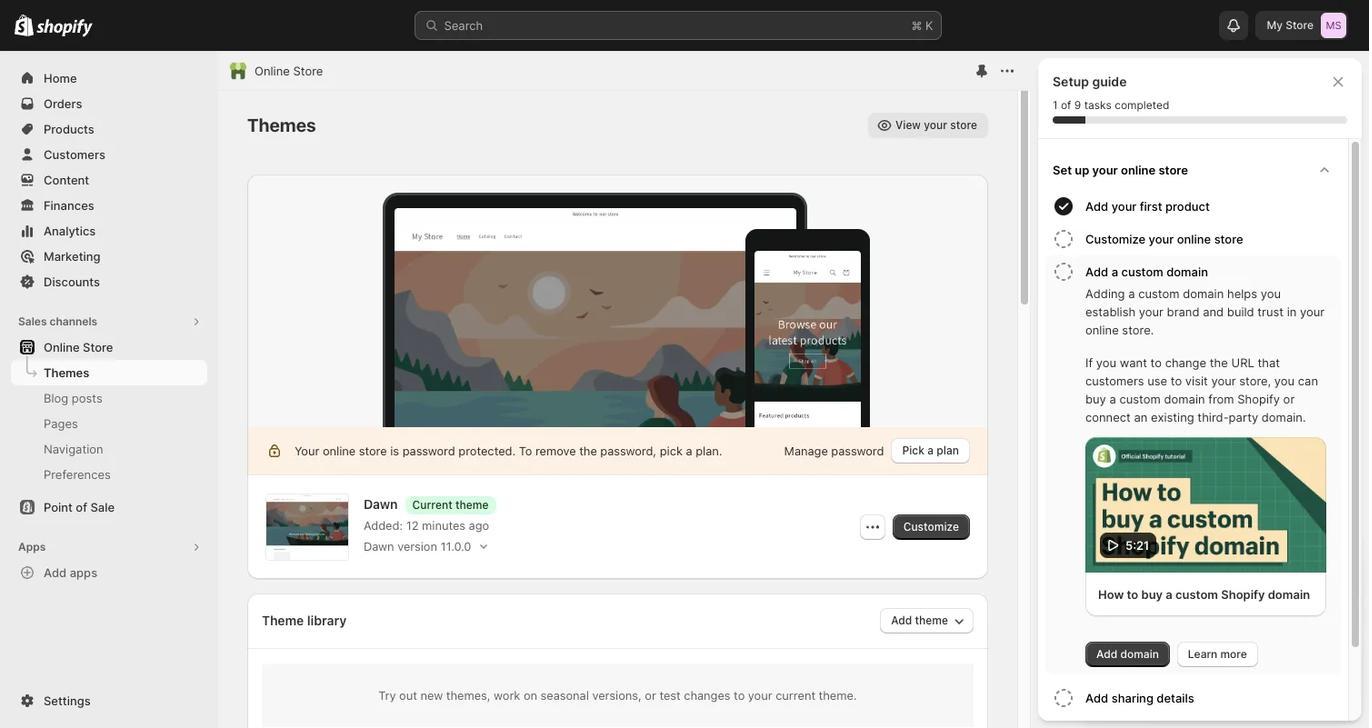 Task type: describe. For each thing, give the bounding box(es) containing it.
custom inside adding a custom domain helps you establish your brand and build trust in your online store.
[[1138, 286, 1180, 301]]

of for sale
[[76, 500, 87, 515]]

0 horizontal spatial online store
[[44, 340, 113, 355]]

add sharing details button
[[1086, 682, 1341, 715]]

domain right 28
[[1268, 587, 1310, 602]]

if you want to change the url that customers use to visit your store, you can buy a custom domain from shopify or connect an existing third-party domain.
[[1086, 355, 1318, 425]]

extend
[[1190, 625, 1228, 639]]

an
[[1134, 410, 1148, 425]]

add for add your first product
[[1086, 199, 1108, 214]]

your for your trial ends on october 28 .
[[1100, 595, 1125, 610]]

28
[[1251, 595, 1266, 610]]

add for add domain
[[1096, 647, 1118, 661]]

apps button
[[11, 535, 207, 560]]

1 of 9 tasks completed
[[1053, 98, 1170, 112]]

2 vertical spatial you
[[1274, 374, 1295, 388]]

completed
[[1115, 98, 1170, 112]]

domain inside if you want to change the url that customers use to visit your store, you can buy a custom domain from shopify or connect an existing third-party domain.
[[1164, 392, 1205, 406]]

1 for from the left
[[1100, 643, 1116, 657]]

more
[[1220, 647, 1247, 661]]

your for your trial just started
[[1100, 563, 1139, 585]]

that
[[1258, 355, 1280, 370]]

to right use
[[1171, 374, 1182, 388]]

0 vertical spatial store
[[1286, 18, 1314, 32]]

your inside if you want to change the url that customers use to visit your store, you can buy a custom domain from shopify or connect an existing third-party domain.
[[1211, 374, 1236, 388]]

change
[[1165, 355, 1206, 370]]

analytics
[[44, 224, 96, 238]]

1 horizontal spatial online store link
[[255, 62, 323, 80]]

build
[[1227, 305, 1254, 319]]

store.
[[1122, 323, 1154, 337]]

point
[[44, 500, 73, 515]]

0 horizontal spatial online store link
[[11, 335, 207, 360]]

details
[[1157, 691, 1194, 706]]

buy inside if you want to change the url that customers use to visit your store, you can buy a custom domain from shopify or connect an existing third-party domain.
[[1086, 392, 1106, 406]]

product
[[1166, 199, 1210, 214]]

the
[[1210, 355, 1228, 370]]

party
[[1229, 410, 1258, 425]]

shopify image
[[37, 19, 93, 37]]

content link
[[11, 167, 207, 193]]

shopify image
[[15, 14, 34, 36]]

just inside dropdown button
[[1181, 563, 1212, 585]]

custom down your trial just started
[[1176, 587, 1218, 602]]

blog posts link
[[11, 385, 207, 411]]

learn more
[[1188, 647, 1247, 661]]

trust
[[1258, 305, 1284, 319]]

set up your online store
[[1053, 163, 1188, 177]]

existing
[[1151, 410, 1194, 425]]

adding a custom domain helps you establish your brand and build trust in your online store.
[[1086, 286, 1325, 337]]

apps
[[18, 540, 46, 554]]

5:21 button
[[1086, 437, 1326, 573]]

mark add sharing details as done image
[[1053, 687, 1075, 709]]

1 vertical spatial you
[[1096, 355, 1116, 370]]

finances link
[[11, 193, 207, 218]]

marketing link
[[11, 244, 207, 269]]

learn
[[1188, 647, 1218, 661]]

online store image
[[229, 62, 247, 80]]

your trial just started element
[[1082, 594, 1355, 714]]

add for add a custom domain
[[1086, 265, 1108, 279]]

learn more link
[[1177, 642, 1258, 667]]

1 vertical spatial online
[[1177, 232, 1211, 246]]

visit
[[1185, 374, 1208, 388]]

add a custom domain element
[[1049, 285, 1341, 667]]

to right how at the bottom right of the page
[[1127, 587, 1138, 602]]

select
[[1100, 625, 1135, 639]]

first inside select a plan to extend your shopify trial for just $1/month for your first 3 months.
[[1245, 643, 1267, 657]]

domain inside button
[[1167, 265, 1208, 279]]

helps
[[1227, 286, 1257, 301]]

domain.
[[1262, 410, 1306, 425]]

posts
[[72, 391, 103, 405]]

add your first product button
[[1086, 190, 1341, 223]]

shopify inside if you want to change the url that customers use to visit your store, you can buy a custom domain from shopify or connect an existing third-party domain.
[[1238, 392, 1280, 406]]

finances
[[44, 198, 94, 213]]

want
[[1120, 355, 1147, 370]]

add your first product
[[1086, 199, 1210, 214]]

themes link
[[11, 360, 207, 385]]

custom inside if you want to change the url that customers use to visit your store, you can buy a custom domain from shopify or connect an existing third-party domain.
[[1120, 392, 1161, 406]]

started
[[1218, 563, 1280, 585]]

preferences link
[[11, 462, 207, 487]]

use
[[1147, 374, 1167, 388]]

apps
[[70, 565, 97, 580]]

k
[[925, 18, 933, 33]]

add domain
[[1096, 647, 1159, 661]]

1 vertical spatial shopify
[[1221, 587, 1265, 602]]

domain inside adding a custom domain helps you establish your brand and build trust in your online store.
[[1183, 286, 1224, 301]]

1 vertical spatial store
[[293, 64, 323, 78]]

connect
[[1086, 410, 1131, 425]]

settings link
[[11, 688, 207, 714]]

sales
[[18, 315, 47, 328]]

orders link
[[11, 91, 207, 116]]

setup
[[1053, 74, 1089, 89]]

adding
[[1086, 286, 1125, 301]]

9
[[1074, 98, 1081, 112]]

on
[[1184, 595, 1198, 610]]

just inside select a plan to extend your shopify trial for just $1/month for your first 3 months.
[[1119, 643, 1139, 657]]

of for 9
[[1061, 98, 1071, 112]]

5:21
[[1126, 538, 1149, 553]]

sales channels button
[[11, 309, 207, 335]]

pages
[[44, 416, 78, 431]]

customers
[[44, 147, 105, 162]]

1
[[1053, 98, 1058, 112]]

brand
[[1167, 305, 1200, 319]]

0 vertical spatial store
[[1159, 163, 1188, 177]]

a left the "on"
[[1166, 587, 1173, 602]]

shopify inside select a plan to extend your shopify trial for just $1/month for your first 3 months.
[[1260, 625, 1302, 639]]

my store image
[[1321, 13, 1346, 38]]

0 vertical spatial online store
[[255, 64, 323, 78]]

a for add
[[1112, 265, 1118, 279]]

pages link
[[11, 411, 207, 436]]

ends
[[1153, 595, 1180, 610]]

plan
[[1148, 625, 1172, 639]]

from
[[1208, 392, 1234, 406]]



Task type: vqa. For each thing, say whether or not it's contained in the screenshot.
$0.00 for Average
no



Task type: locate. For each thing, give the bounding box(es) containing it.
products link
[[11, 116, 207, 142]]

first left the 3 at bottom
[[1245, 643, 1267, 657]]

1 horizontal spatial store
[[1214, 232, 1243, 246]]

a for select
[[1138, 625, 1145, 639]]

1 horizontal spatial first
[[1245, 643, 1267, 657]]

set
[[1053, 163, 1072, 177]]

themes
[[44, 365, 89, 380]]

domain up existing
[[1164, 392, 1205, 406]]

$1/month
[[1142, 643, 1195, 657]]

setup guide
[[1053, 74, 1127, 89]]

of left the sale
[[76, 500, 87, 515]]

content
[[44, 173, 89, 187]]

add for add apps
[[44, 565, 67, 580]]

add right the "mark add sharing details as done" icon
[[1086, 691, 1108, 706]]

tasks
[[1084, 98, 1112, 112]]

point of sale
[[44, 500, 115, 515]]

1 horizontal spatial of
[[1061, 98, 1071, 112]]

custom down customize your online store
[[1121, 265, 1163, 279]]

0 horizontal spatial online
[[1086, 323, 1119, 337]]

store up add a custom domain button
[[1214, 232, 1243, 246]]

in
[[1287, 305, 1297, 319]]

1 your from the top
[[1100, 563, 1139, 585]]

of right 1
[[1061, 98, 1071, 112]]

0 vertical spatial first
[[1140, 199, 1162, 214]]

you
[[1261, 286, 1281, 301], [1096, 355, 1116, 370], [1274, 374, 1295, 388]]

just up how to buy a custom shopify domain
[[1181, 563, 1212, 585]]

guide
[[1092, 74, 1127, 89]]

sales channels
[[18, 315, 97, 328]]

0 horizontal spatial just
[[1119, 643, 1139, 657]]

a inside adding a custom domain helps you establish your brand and build trust in your online store.
[[1128, 286, 1135, 301]]

2 horizontal spatial online
[[1177, 232, 1211, 246]]

just down "select"
[[1119, 643, 1139, 657]]

customize
[[1086, 232, 1146, 246]]

2 vertical spatial shopify
[[1260, 625, 1302, 639]]

1 horizontal spatial buy
[[1141, 587, 1163, 602]]

first inside button
[[1140, 199, 1162, 214]]

online store link down the channels
[[11, 335, 207, 360]]

1 vertical spatial first
[[1245, 643, 1267, 657]]

a down customers
[[1110, 392, 1116, 406]]

2 your from the top
[[1100, 595, 1125, 610]]

discounts
[[44, 275, 100, 289]]

domain down customize your online store
[[1167, 265, 1208, 279]]

online store down the channels
[[44, 340, 113, 355]]

trial inside dropdown button
[[1144, 563, 1176, 585]]

store right online store icon
[[293, 64, 323, 78]]

1 horizontal spatial online store
[[255, 64, 323, 78]]

a inside if you want to change the url that customers use to visit your store, you can buy a custom domain from shopify or connect an existing third-party domain.
[[1110, 392, 1116, 406]]

add up adding
[[1086, 265, 1108, 279]]

1 vertical spatial online store
[[44, 340, 113, 355]]

0 vertical spatial online store link
[[255, 62, 323, 80]]

url
[[1231, 355, 1254, 370]]

0 horizontal spatial buy
[[1086, 392, 1106, 406]]

can
[[1298, 374, 1318, 388]]

analytics link
[[11, 218, 207, 244]]

2 vertical spatial store
[[83, 340, 113, 355]]

0 horizontal spatial first
[[1140, 199, 1162, 214]]

store
[[1286, 18, 1314, 32], [293, 64, 323, 78], [83, 340, 113, 355]]

custom up an
[[1120, 392, 1161, 406]]

october
[[1201, 595, 1248, 610]]

3
[[1271, 643, 1278, 657]]

a right adding
[[1128, 286, 1135, 301]]

third-
[[1198, 410, 1229, 425]]

add a custom domain
[[1086, 265, 1208, 279]]

0 vertical spatial online
[[255, 64, 290, 78]]

domain down plan
[[1120, 647, 1159, 661]]

discounts link
[[11, 269, 207, 295]]

add
[[1086, 199, 1108, 214], [1086, 265, 1108, 279], [44, 565, 67, 580], [1096, 647, 1118, 661], [1086, 691, 1108, 706]]

buy up plan
[[1141, 587, 1163, 602]]

0 vertical spatial your
[[1100, 563, 1139, 585]]

a inside button
[[1112, 265, 1118, 279]]

add a custom domain button
[[1086, 255, 1341, 285]]

0 vertical spatial shopify
[[1238, 392, 1280, 406]]

1 horizontal spatial store
[[293, 64, 323, 78]]

set up your online store button
[[1046, 150, 1341, 190]]

home link
[[11, 65, 207, 91]]

trial up months.
[[1305, 625, 1326, 639]]

add domain link
[[1086, 642, 1170, 667]]

first
[[1140, 199, 1162, 214], [1245, 643, 1267, 657]]

domain up and
[[1183, 286, 1224, 301]]

customers link
[[11, 142, 207, 167]]

online up the 'add your first product'
[[1121, 163, 1156, 177]]

0 horizontal spatial of
[[76, 500, 87, 515]]

your trial just started
[[1100, 563, 1280, 585]]

search
[[444, 18, 483, 33]]

1 horizontal spatial online
[[1121, 163, 1156, 177]]

channels
[[50, 315, 97, 328]]

custom down add a custom domain
[[1138, 286, 1180, 301]]

2 horizontal spatial store
[[1286, 18, 1314, 32]]

online down product
[[1177, 232, 1211, 246]]

establish
[[1086, 305, 1136, 319]]

you up "trust"
[[1261, 286, 1281, 301]]

online
[[1121, 163, 1156, 177], [1177, 232, 1211, 246], [1086, 323, 1119, 337]]

1 horizontal spatial online
[[255, 64, 290, 78]]

online inside adding a custom domain helps you establish your brand and build trust in your online store.
[[1086, 323, 1119, 337]]

you right if on the right of the page
[[1096, 355, 1116, 370]]

navigation link
[[11, 436, 207, 462]]

shopify down started
[[1221, 587, 1265, 602]]

0 vertical spatial of
[[1061, 98, 1071, 112]]

0 vertical spatial online
[[1121, 163, 1156, 177]]

domain
[[1167, 265, 1208, 279], [1183, 286, 1224, 301], [1164, 392, 1205, 406], [1268, 587, 1310, 602], [1120, 647, 1159, 661]]

online store link right online store icon
[[255, 62, 323, 80]]

add apps button
[[11, 560, 207, 585]]

settings
[[44, 694, 91, 708]]

home
[[44, 71, 77, 85]]

customize your online store button
[[1086, 223, 1341, 255]]

select a plan to extend your shopify trial for just $1/month for your first 3 months.
[[1100, 625, 1326, 657]]

your inside dropdown button
[[1100, 563, 1139, 585]]

how to buy a custom shopify domain
[[1098, 587, 1310, 602]]

mark customize your online store as done image
[[1053, 228, 1075, 250]]

a left plan
[[1138, 625, 1145, 639]]

0 horizontal spatial store
[[83, 340, 113, 355]]

buy up connect
[[1086, 392, 1106, 406]]

add left apps
[[44, 565, 67, 580]]

of inside button
[[76, 500, 87, 515]]

0 horizontal spatial online
[[44, 340, 80, 355]]

1 vertical spatial your
[[1100, 595, 1125, 610]]

add sharing details
[[1086, 691, 1194, 706]]

2 vertical spatial online
[[1086, 323, 1119, 337]]

store
[[1159, 163, 1188, 177], [1214, 232, 1243, 246]]

add inside button
[[1086, 691, 1108, 706]]

of inside setup guide dialog
[[1061, 98, 1071, 112]]

trial inside select a plan to extend your shopify trial for just $1/month for your first 3 months.
[[1305, 625, 1326, 639]]

or
[[1283, 392, 1295, 406]]

shopify up the 3 at bottom
[[1260, 625, 1302, 639]]

online store right online store icon
[[255, 64, 323, 78]]

1 vertical spatial store
[[1214, 232, 1243, 246]]

your up "select"
[[1100, 595, 1125, 610]]

trial left ends
[[1129, 595, 1150, 610]]

1 vertical spatial trial
[[1129, 595, 1150, 610]]

point of sale link
[[11, 495, 207, 520]]

blog
[[44, 391, 68, 405]]

a up adding
[[1112, 265, 1118, 279]]

blog posts
[[44, 391, 103, 405]]

up
[[1075, 163, 1089, 177]]

⌘
[[911, 18, 922, 33]]

0 vertical spatial buy
[[1086, 392, 1106, 406]]

0 horizontal spatial for
[[1100, 643, 1116, 657]]

online down establish
[[1086, 323, 1119, 337]]

setup guide dialog
[[1038, 58, 1362, 722]]

add for add sharing details
[[1086, 691, 1108, 706]]

you inside adding a custom domain helps you establish your brand and build trust in your online store.
[[1261, 286, 1281, 301]]

online up themes
[[44, 340, 80, 355]]

store right my
[[1286, 18, 1314, 32]]

of
[[1061, 98, 1071, 112], [76, 500, 87, 515]]

add down "select"
[[1096, 647, 1118, 661]]

1 horizontal spatial for
[[1199, 643, 1214, 657]]

first up customize your online store
[[1140, 199, 1162, 214]]

1 vertical spatial just
[[1119, 643, 1139, 657]]

1 horizontal spatial just
[[1181, 563, 1212, 585]]

store up product
[[1159, 163, 1188, 177]]

0 horizontal spatial store
[[1159, 163, 1188, 177]]

to inside select a plan to extend your shopify trial for just $1/month for your first 3 months.
[[1175, 625, 1187, 639]]

mark add a custom domain as done image
[[1053, 261, 1075, 283]]

a for adding
[[1128, 286, 1135, 301]]

you up or
[[1274, 374, 1295, 388]]

2 for from the left
[[1199, 643, 1214, 657]]

1 vertical spatial of
[[76, 500, 87, 515]]

1 vertical spatial online
[[44, 340, 80, 355]]

your up how at the bottom right of the page
[[1100, 563, 1139, 585]]

products
[[44, 122, 94, 136]]

preferences
[[44, 467, 111, 482]]

trial for ends
[[1129, 595, 1150, 610]]

customers
[[1086, 374, 1144, 388]]

shopify down store,
[[1238, 392, 1280, 406]]

0 vertical spatial just
[[1181, 563, 1212, 585]]

months.
[[1281, 643, 1326, 657]]

1 vertical spatial buy
[[1141, 587, 1163, 602]]

trial for just
[[1144, 563, 1176, 585]]

2 vertical spatial trial
[[1305, 625, 1326, 639]]

0 vertical spatial you
[[1261, 286, 1281, 301]]

marketing
[[44, 249, 100, 264]]

buy
[[1086, 392, 1106, 406], [1141, 587, 1163, 602]]

navigation
[[44, 442, 103, 456]]

custom inside add a custom domain button
[[1121, 265, 1163, 279]]

to right plan
[[1175, 625, 1187, 639]]

your trial just started button
[[1082, 546, 1355, 585]]

add up customize
[[1086, 199, 1108, 214]]

sale
[[90, 500, 115, 515]]

trial
[[1144, 563, 1176, 585], [1129, 595, 1150, 610], [1305, 625, 1326, 639]]

your trial ends on october 28 .
[[1100, 595, 1269, 610]]

0 vertical spatial trial
[[1144, 563, 1176, 585]]

trial up ends
[[1144, 563, 1176, 585]]

my
[[1267, 18, 1283, 32]]

sharing
[[1112, 691, 1154, 706]]

store up themes link on the left of page
[[83, 340, 113, 355]]

a inside select a plan to extend your shopify trial for just $1/month for your first 3 months.
[[1138, 625, 1145, 639]]

my store
[[1267, 18, 1314, 32]]

to up use
[[1151, 355, 1162, 370]]

online right online store icon
[[255, 64, 290, 78]]

1 vertical spatial online store link
[[11, 335, 207, 360]]



